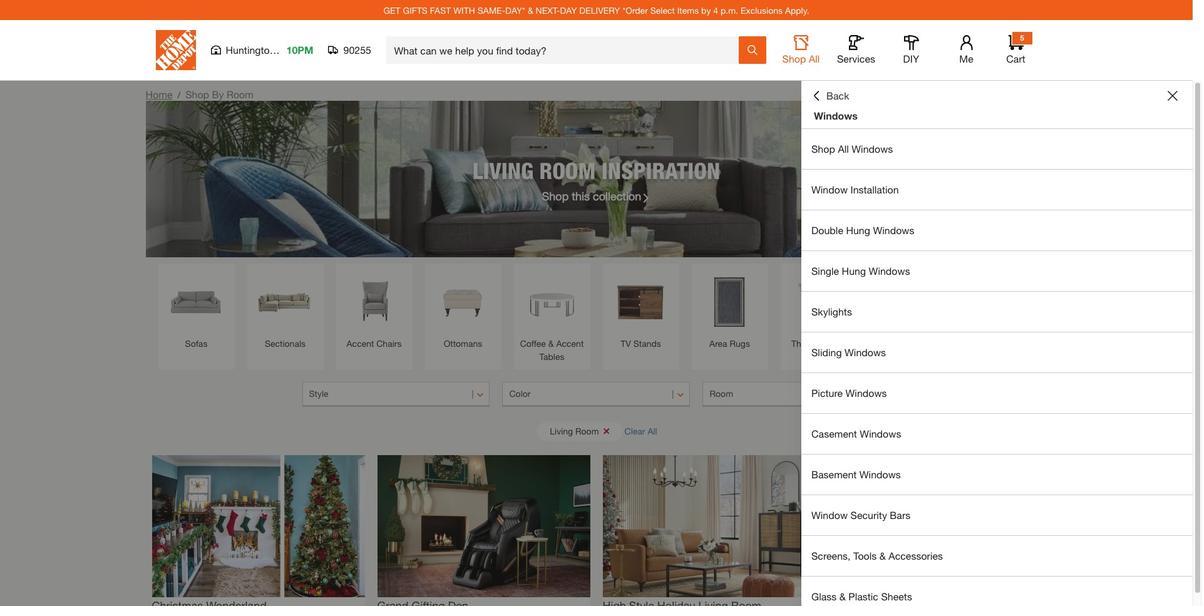 Task type: vqa. For each thing, say whether or not it's contained in the screenshot.
the Window Security Bars Link
yes



Task type: locate. For each thing, give the bounding box(es) containing it.
with
[[454, 5, 475, 15]]

1 vertical spatial living
[[550, 426, 573, 436]]

& up tables
[[549, 338, 554, 349]]

hung right double
[[846, 224, 871, 236]]

& right day*
[[528, 5, 533, 15]]

clear all
[[625, 426, 657, 436]]

throw pillows image
[[787, 270, 851, 334]]

living for living room
[[550, 426, 573, 436]]

accent chairs link
[[342, 270, 406, 350]]

skylights link
[[802, 292, 1193, 332]]

coffee & accent tables image
[[520, 270, 584, 334]]

4 stretchy image image from the left
[[828, 455, 1041, 597]]

all for shop all
[[809, 53, 820, 65]]

2 horizontal spatial all
[[838, 143, 849, 155]]

all
[[809, 53, 820, 65], [838, 143, 849, 155], [648, 426, 657, 436]]

1 stretchy image image from the left
[[152, 455, 365, 597]]

windows
[[814, 110, 858, 122], [852, 143, 893, 155], [873, 224, 915, 236], [869, 265, 910, 277], [845, 346, 886, 358], [846, 387, 887, 399], [860, 428, 902, 440], [860, 469, 901, 480]]

skylights
[[812, 306, 852, 318]]

1 horizontal spatial living
[[550, 426, 573, 436]]

me
[[960, 53, 974, 65]]

ottomans image
[[431, 270, 495, 334]]

windows up security
[[860, 469, 901, 480]]

back
[[827, 90, 850, 101]]

living room inspiration
[[473, 157, 720, 184]]

all up back button
[[809, 53, 820, 65]]

all inside clear all button
[[648, 426, 657, 436]]

huntington park
[[226, 44, 299, 56]]

1 vertical spatial all
[[838, 143, 849, 155]]

style button
[[302, 382, 490, 407]]

throw pillows link
[[787, 270, 851, 350]]

hung right single
[[842, 265, 866, 277]]

glass
[[812, 591, 837, 603]]

basement
[[812, 469, 857, 480]]

tv stands
[[621, 338, 661, 349]]

day*
[[506, 5, 526, 15]]

color
[[510, 388, 531, 399]]

casement
[[812, 428, 857, 440]]

diy button
[[892, 35, 932, 65]]

living inside living room button
[[550, 426, 573, 436]]

2 window from the top
[[812, 509, 848, 521]]

1 vertical spatial window
[[812, 509, 848, 521]]

shop left this
[[542, 189, 569, 203]]

window inside window installation link
[[812, 184, 848, 195]]

shop inside button
[[783, 53, 806, 65]]

cart 5
[[1007, 33, 1026, 65]]

window for window security bars
[[812, 509, 848, 521]]

all inside shop all button
[[809, 53, 820, 65]]

services
[[837, 53, 876, 65]]

accent inside coffee & accent tables
[[556, 338, 584, 349]]

single
[[812, 265, 839, 277]]

0 horizontal spatial living
[[473, 157, 534, 184]]

shop all
[[783, 53, 820, 65]]

2 accent from the left
[[556, 338, 584, 349]]

living room
[[550, 426, 599, 436]]

all right clear
[[648, 426, 657, 436]]

same-
[[478, 5, 506, 15]]

clear
[[625, 426, 645, 436]]

sectionals image
[[253, 270, 317, 334]]

What can we help you find today? search field
[[394, 37, 738, 63]]

4
[[714, 5, 718, 15]]

2 vertical spatial all
[[648, 426, 657, 436]]

window inside 'window security bars' 'link'
[[812, 509, 848, 521]]

shop inside menu
[[812, 143, 836, 155]]

accent
[[347, 338, 374, 349], [556, 338, 584, 349]]

1 horizontal spatial accent
[[556, 338, 584, 349]]

windows down back
[[814, 110, 858, 122]]

fast
[[430, 5, 451, 15]]

& right glass at bottom
[[840, 591, 846, 603]]

hung
[[846, 224, 871, 236], [842, 265, 866, 277]]

items
[[678, 5, 699, 15]]

shop right /
[[185, 88, 209, 100]]

window
[[812, 184, 848, 195], [812, 509, 848, 521]]

screens, tools & accessories
[[812, 550, 943, 562]]

living room button
[[538, 422, 623, 441]]

exclusions
[[741, 5, 783, 15]]

accent up tables
[[556, 338, 584, 349]]

3 stretchy image image from the left
[[603, 455, 816, 597]]

style
[[309, 388, 329, 399]]

this
[[572, 189, 590, 203]]

stretchy image image
[[152, 455, 365, 597], [377, 455, 590, 597], [603, 455, 816, 597], [828, 455, 1041, 597]]

1 window from the top
[[812, 184, 848, 195]]

shop up window installation
[[812, 143, 836, 155]]

menu containing shop all windows
[[802, 129, 1193, 606]]

all for clear all
[[648, 426, 657, 436]]

window left security
[[812, 509, 848, 521]]

the home depot logo image
[[156, 30, 196, 70]]

coffee
[[520, 338, 546, 349]]

window security bars
[[812, 509, 911, 521]]

0 vertical spatial window
[[812, 184, 848, 195]]

windows right sliding
[[845, 346, 886, 358]]

menu
[[802, 129, 1193, 606]]

0 vertical spatial hung
[[846, 224, 871, 236]]

double
[[812, 224, 844, 236]]

coffee & accent tables
[[520, 338, 584, 362]]

1 vertical spatial hung
[[842, 265, 866, 277]]

1 horizontal spatial all
[[809, 53, 820, 65]]

picture windows
[[812, 387, 887, 399]]

0 horizontal spatial accent
[[347, 338, 374, 349]]

accent left chairs
[[347, 338, 374, 349]]

shop
[[783, 53, 806, 65], [185, 88, 209, 100], [812, 143, 836, 155], [542, 189, 569, 203]]

sectionals link
[[253, 270, 317, 350]]

sliding windows link
[[802, 333, 1193, 373]]

all inside shop all windows link
[[838, 143, 849, 155]]

basement windows link
[[802, 455, 1193, 495]]

chairs
[[377, 338, 402, 349]]

home link
[[146, 88, 173, 100]]

park
[[278, 44, 299, 56]]

0 vertical spatial all
[[809, 53, 820, 65]]

stands
[[634, 338, 661, 349]]

shop all windows
[[812, 143, 893, 155]]

tv stands link
[[609, 270, 673, 350]]

0 horizontal spatial all
[[648, 426, 657, 436]]

tv
[[621, 338, 631, 349]]

day
[[560, 5, 577, 15]]

diy
[[904, 53, 920, 65]]

0 vertical spatial living
[[473, 157, 534, 184]]

shop down apply.
[[783, 53, 806, 65]]

all up window installation
[[838, 143, 849, 155]]

back button
[[812, 90, 850, 102]]

windows down installation at the top of page
[[873, 224, 915, 236]]

room right by
[[227, 88, 254, 100]]

window up double
[[812, 184, 848, 195]]

cart
[[1007, 53, 1026, 65]]



Task type: describe. For each thing, give the bounding box(es) containing it.
by
[[702, 5, 711, 15]]

windows down double hung windows
[[869, 265, 910, 277]]

sofas
[[185, 338, 208, 349]]

single hung windows
[[812, 265, 910, 277]]

by
[[212, 88, 224, 100]]

windows right casement
[[860, 428, 902, 440]]

hung for double
[[846, 224, 871, 236]]

double hung windows link
[[802, 210, 1193, 251]]

room button
[[703, 382, 891, 407]]

get gifts fast with same-day* & next-day delivery *order select items by 4 p.m. exclusions apply.
[[384, 5, 810, 15]]

/
[[178, 90, 180, 100]]

area rugs
[[710, 338, 750, 349]]

ottomans link
[[431, 270, 495, 350]]

casement windows
[[812, 428, 902, 440]]

p.m.
[[721, 5, 738, 15]]

home / shop by room
[[146, 88, 254, 100]]

casement windows link
[[802, 414, 1193, 454]]

room down area
[[710, 388, 733, 399]]

installation
[[851, 184, 899, 195]]

bars
[[890, 509, 911, 521]]

gifts
[[403, 5, 428, 15]]

area rugs link
[[698, 270, 762, 350]]

accessories
[[889, 550, 943, 562]]

screens, tools & accessories link
[[802, 536, 1193, 576]]

rugs
[[730, 338, 750, 349]]

apply.
[[785, 5, 810, 15]]

all for shop all windows
[[838, 143, 849, 155]]

sliding windows
[[812, 346, 886, 358]]

shop this collection
[[542, 189, 642, 203]]

curtains & drapes image
[[965, 270, 1029, 334]]

sliding
[[812, 346, 842, 358]]

glass & plastic sheets
[[812, 591, 913, 603]]

single hung windows link
[[802, 251, 1193, 291]]

room up this
[[540, 157, 596, 184]]

throw blankets image
[[876, 270, 940, 334]]

shop all button
[[781, 35, 821, 65]]

hung for single
[[842, 265, 866, 277]]

security
[[851, 509, 887, 521]]

picture
[[812, 387, 843, 399]]

area rugs image
[[698, 270, 762, 334]]

clear all button
[[625, 420, 657, 443]]

shop this collection link
[[542, 188, 651, 205]]

screens,
[[812, 550, 851, 562]]

& right tools
[[880, 550, 886, 562]]

tools
[[854, 550, 877, 562]]

*order
[[623, 5, 648, 15]]

coffee & accent tables link
[[520, 270, 584, 363]]

accent chairs
[[347, 338, 402, 349]]

huntington
[[226, 44, 275, 56]]

1 accent from the left
[[347, 338, 374, 349]]

services button
[[836, 35, 877, 65]]

room down color button
[[576, 426, 599, 436]]

feedback link image
[[1186, 212, 1203, 279]]

picture windows link
[[802, 373, 1193, 413]]

sofas image
[[164, 270, 228, 334]]

windows up installation at the top of page
[[852, 143, 893, 155]]

sofas link
[[164, 270, 228, 350]]

plastic
[[849, 591, 879, 603]]

area
[[710, 338, 728, 349]]

glass & plastic sheets link
[[802, 577, 1193, 606]]

2 stretchy image image from the left
[[377, 455, 590, 597]]

90255 button
[[329, 44, 372, 56]]

select
[[651, 5, 675, 15]]

throw pillows
[[792, 338, 846, 349]]

90255
[[344, 44, 371, 56]]

home
[[146, 88, 173, 100]]

double hung windows
[[812, 224, 915, 236]]

shop for shop all windows
[[812, 143, 836, 155]]

window security bars link
[[802, 495, 1193, 536]]

delivery
[[580, 5, 620, 15]]

window installation link
[[802, 170, 1193, 210]]

& inside coffee & accent tables
[[549, 338, 554, 349]]

shop for shop this collection
[[542, 189, 569, 203]]

me button
[[947, 35, 987, 65]]

tv stands image
[[609, 270, 673, 334]]

10pm
[[287, 44, 313, 56]]

collection
[[593, 189, 642, 203]]

color button
[[503, 382, 691, 407]]

accent chairs image
[[342, 270, 406, 334]]

window for window installation
[[812, 184, 848, 195]]

windows right picture
[[846, 387, 887, 399]]

next-
[[536, 5, 560, 15]]

window installation
[[812, 184, 899, 195]]

drawer close image
[[1168, 91, 1178, 101]]

get
[[384, 5, 401, 15]]

sectionals
[[265, 338, 306, 349]]

living for living room inspiration
[[473, 157, 534, 184]]

shop for shop all
[[783, 53, 806, 65]]

shop all windows link
[[802, 129, 1193, 169]]

sheets
[[882, 591, 913, 603]]

ottomans
[[444, 338, 483, 349]]

basement windows
[[812, 469, 901, 480]]



